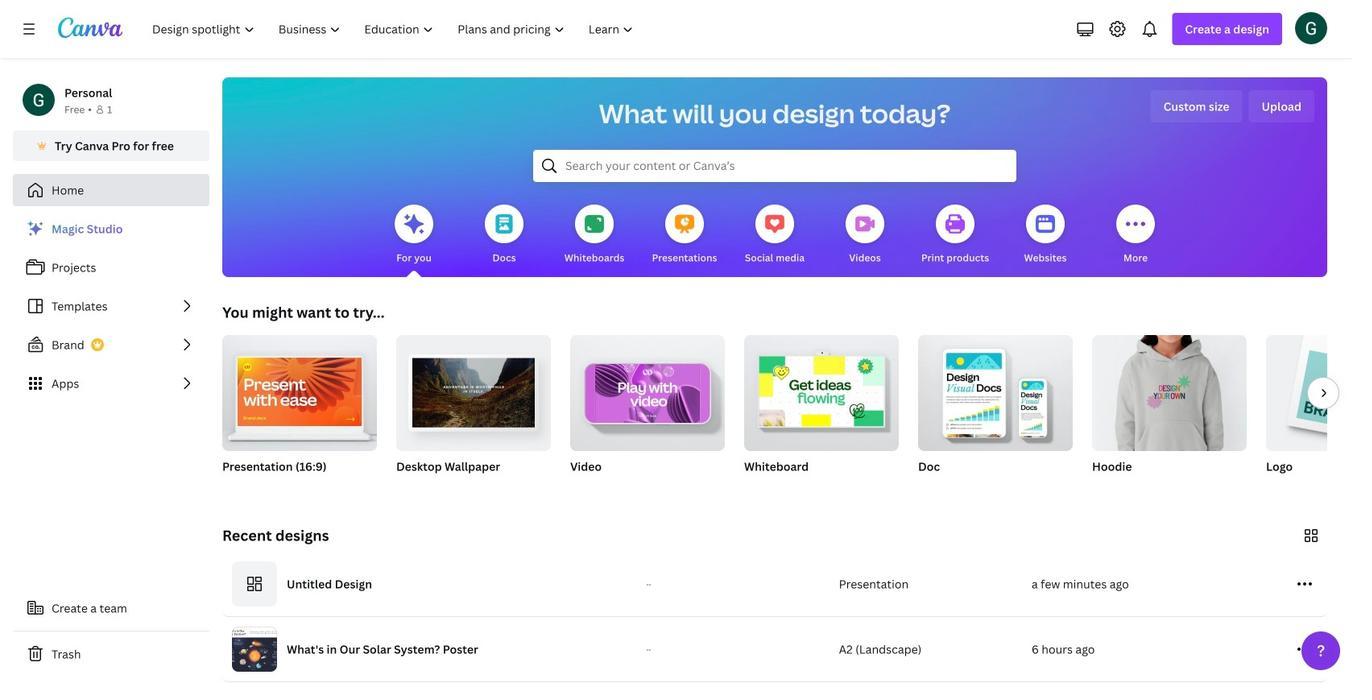 Task type: locate. For each thing, give the bounding box(es) containing it.
top level navigation element
[[142, 13, 647, 45]]

None search field
[[533, 150, 1017, 182]]

group
[[222, 329, 377, 495], [222, 329, 377, 451], [396, 329, 551, 495], [396, 329, 551, 451], [571, 329, 725, 495], [571, 329, 725, 451], [745, 329, 899, 495], [745, 329, 899, 451], [919, 335, 1073, 495], [919, 335, 1073, 451], [1093, 335, 1247, 495], [1267, 335, 1354, 495]]

list
[[13, 213, 210, 400]]

greg robinson image
[[1296, 12, 1328, 44]]

Search search field
[[566, 151, 985, 181]]



Task type: vqa. For each thing, say whether or not it's contained in the screenshot.
The beginner's guide to small-business marketing online
no



